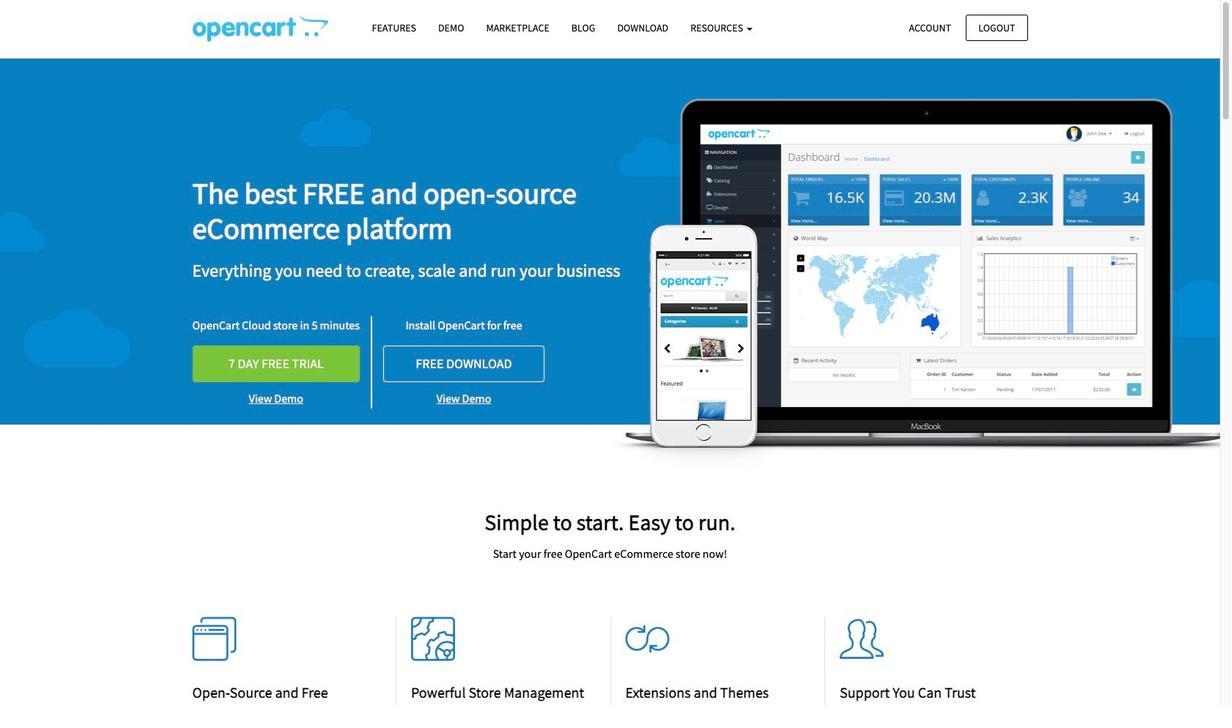 Task type: vqa. For each thing, say whether or not it's contained in the screenshot.
other to the top
no



Task type: describe. For each thing, give the bounding box(es) containing it.
opencart - open source shopping cart solution image
[[192, 15, 328, 42]]



